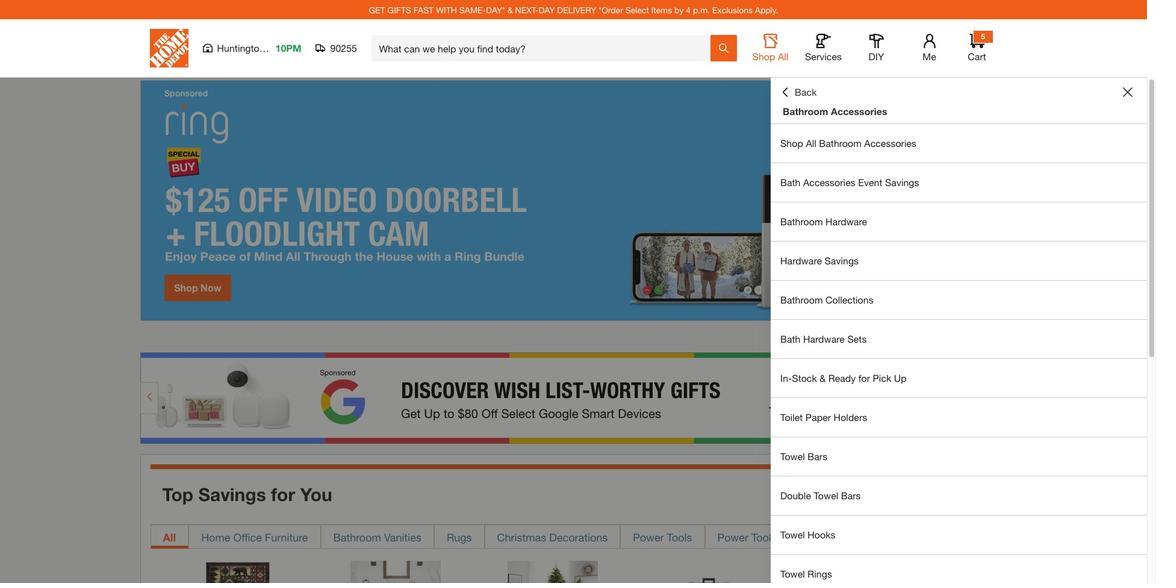 Task type: locate. For each thing, give the bounding box(es) containing it.
services button
[[804, 34, 843, 63]]

bath hardware sets link
[[771, 320, 1147, 358]]

1 horizontal spatial &
[[820, 372, 826, 384]]

0 horizontal spatial &
[[508, 5, 513, 15]]

2 horizontal spatial all
[[806, 137, 817, 149]]

park
[[267, 42, 287, 54]]

christmas decorations
[[497, 530, 608, 544]]

all button
[[150, 524, 189, 548]]

office
[[233, 530, 262, 544]]

bath inside 'link'
[[781, 333, 801, 345]]

power left tool in the right of the page
[[718, 530, 749, 544]]

shop inside button
[[753, 51, 775, 62]]

bathroom for hardware
[[781, 216, 823, 227]]

all down top
[[163, 530, 176, 544]]

bathroom up hardware savings
[[781, 216, 823, 227]]

1 vertical spatial &
[[820, 372, 826, 384]]

0 vertical spatial for
[[859, 372, 870, 384]]

2 vertical spatial savings
[[198, 483, 266, 505]]

towel hooks
[[781, 529, 836, 540]]

0 horizontal spatial for
[[271, 483, 295, 505]]

0 horizontal spatial savings
[[198, 483, 266, 505]]

drawer close image
[[1123, 87, 1133, 97]]

0 horizontal spatial all
[[163, 530, 176, 544]]

m18 fuel 18-v lithium-ion brushless cordless hammer drill and impact driver combo kit (2-tool) with router image
[[665, 561, 756, 583]]

bath up bathroom hardware
[[781, 176, 801, 188]]

in-stock & ready for pick up
[[781, 372, 907, 384]]

hardware down bathroom hardware
[[781, 255, 822, 266]]

savings inside 'link'
[[825, 255, 859, 266]]

all inside menu
[[806, 137, 817, 149]]

me button
[[910, 34, 949, 63]]

1 vertical spatial shop
[[781, 137, 803, 149]]

shop inside menu
[[781, 137, 803, 149]]

collections
[[826, 294, 874, 305]]

all down the bathroom accessories
[[806, 137, 817, 149]]

bathroom for collections
[[781, 294, 823, 305]]

1 power from the left
[[633, 530, 664, 544]]

bars right double
[[841, 490, 861, 501]]

pick
[[873, 372, 892, 384]]

hardware
[[826, 216, 867, 227], [781, 255, 822, 266], [803, 333, 845, 345]]

0 vertical spatial shop
[[753, 51, 775, 62]]

menu
[[771, 124, 1147, 583]]

1 horizontal spatial power
[[718, 530, 749, 544]]

huntington
[[217, 42, 265, 54]]

2 vertical spatial hardware
[[803, 333, 845, 345]]

bathroom vanities button
[[321, 524, 434, 548]]

bathroom for vanities
[[333, 530, 381, 544]]

day
[[539, 5, 555, 15]]

accessories
[[831, 105, 888, 117], [865, 137, 917, 149], [803, 176, 856, 188], [775, 530, 833, 544]]

tools
[[667, 530, 692, 544]]

bathroom collections
[[781, 294, 874, 305]]

shop all button
[[751, 34, 790, 63]]

shop all bathroom accessories link
[[771, 124, 1147, 163]]

toilet paper holders
[[781, 411, 868, 423]]

1 vertical spatial bath
[[781, 333, 801, 345]]

accessories up bathroom hardware
[[803, 176, 856, 188]]

1 bath from the top
[[781, 176, 801, 188]]

2 power from the left
[[718, 530, 749, 544]]

1 vertical spatial hardware
[[781, 255, 822, 266]]

1 horizontal spatial savings
[[825, 255, 859, 266]]

0 vertical spatial bars
[[808, 451, 828, 462]]

savings up collections at bottom
[[825, 255, 859, 266]]

all
[[778, 51, 789, 62], [806, 137, 817, 149], [163, 530, 176, 544]]

top savings for you
[[162, 483, 332, 505]]

savings for hardware savings
[[825, 255, 859, 266]]

1 vertical spatial all
[[806, 137, 817, 149]]

1 horizontal spatial shop
[[781, 137, 803, 149]]

bathroom vanities
[[333, 530, 422, 544]]

you
[[300, 483, 332, 505]]

bars down the paper
[[808, 451, 828, 462]]

6 ft. pre-lit green fir artificial christmas tree with 350 led lights 9 functional multi-color remote controller image
[[508, 561, 598, 583]]

bath
[[781, 176, 801, 188], [781, 333, 801, 345]]

0 horizontal spatial shop
[[753, 51, 775, 62]]

10pm
[[276, 42, 301, 54]]

christmas decorations button
[[485, 524, 621, 548]]

power left tools
[[633, 530, 664, 544]]

bars
[[808, 451, 828, 462], [841, 490, 861, 501]]

towel down toilet
[[781, 451, 805, 462]]

cart
[[968, 51, 986, 62]]

& right stock
[[820, 372, 826, 384]]

0 vertical spatial bath
[[781, 176, 801, 188]]

0 horizontal spatial bars
[[808, 451, 828, 462]]

power tool accessories button
[[705, 524, 846, 548]]

get gifts fast with same-day* & next-day delivery *order select items by 4 p.m. exclusions apply.
[[369, 5, 779, 15]]

towel left "hooks"
[[781, 529, 805, 540]]

2 vertical spatial all
[[163, 530, 176, 544]]

hardware down bath accessories event savings
[[826, 216, 867, 227]]

bath up in-
[[781, 333, 801, 345]]

decorations
[[549, 530, 608, 544]]

0 vertical spatial all
[[778, 51, 789, 62]]

top
[[162, 483, 193, 505]]

4
[[686, 5, 691, 15]]

accessories inside power tool accessories button
[[775, 530, 833, 544]]

5
[[981, 32, 985, 41]]

day*
[[486, 5, 505, 15]]

0 horizontal spatial power
[[633, 530, 664, 544]]

bathroom for accessories
[[783, 105, 829, 117]]

for
[[859, 372, 870, 384], [271, 483, 295, 505]]

&
[[508, 5, 513, 15], [820, 372, 826, 384]]

savings up office
[[198, 483, 266, 505]]

bars inside towel bars link
[[808, 451, 828, 462]]

1 vertical spatial bars
[[841, 490, 861, 501]]

shop down apply.
[[753, 51, 775, 62]]

1 vertical spatial for
[[271, 483, 295, 505]]

bath for bath hardware sets
[[781, 333, 801, 345]]

accessories up the towel rings
[[775, 530, 833, 544]]

savings right event
[[885, 176, 919, 188]]

savings
[[885, 176, 919, 188], [825, 255, 859, 266], [198, 483, 266, 505]]

0 vertical spatial &
[[508, 5, 513, 15]]

90255 button
[[316, 42, 357, 54]]

all up back button
[[778, 51, 789, 62]]

power
[[633, 530, 664, 544], [718, 530, 749, 544]]

shop all
[[753, 51, 789, 62]]

towel inside towel bars link
[[781, 451, 805, 462]]

1 horizontal spatial for
[[859, 372, 870, 384]]

paper
[[806, 411, 831, 423]]

bathroom left vanities
[[333, 530, 381, 544]]

shop
[[753, 51, 775, 62], [781, 137, 803, 149]]

tool
[[752, 530, 772, 544]]

feedback link image
[[1140, 204, 1156, 269]]

towel left rings
[[781, 568, 805, 579]]

bathroom down hardware savings
[[781, 294, 823, 305]]

rings
[[808, 568, 832, 579]]

select
[[626, 5, 649, 15]]

towel right double
[[814, 490, 839, 501]]

gifts
[[388, 5, 411, 15]]

1 horizontal spatial all
[[778, 51, 789, 62]]

0 vertical spatial hardware
[[826, 216, 867, 227]]

2 horizontal spatial savings
[[885, 176, 919, 188]]

accessories up event
[[865, 137, 917, 149]]

hardware savings link
[[771, 242, 1147, 280]]

hardware for bathroom
[[826, 216, 867, 227]]

bathroom down back
[[783, 105, 829, 117]]

for left the pick
[[859, 372, 870, 384]]

towel hooks link
[[771, 516, 1147, 554]]

bathroom accessories
[[783, 105, 888, 117]]

bathroom inside button
[[333, 530, 381, 544]]

menu containing shop all bathroom accessories
[[771, 124, 1147, 583]]

power for power tool accessories
[[718, 530, 749, 544]]

for left you
[[271, 483, 295, 505]]

2 bath from the top
[[781, 333, 801, 345]]

ready
[[829, 372, 856, 384]]

back
[[795, 86, 817, 98]]

shop down back button
[[781, 137, 803, 149]]

1 vertical spatial savings
[[825, 255, 859, 266]]

holders
[[834, 411, 868, 423]]

double
[[781, 490, 811, 501]]

hooks
[[808, 529, 836, 540]]

towel inside towel hooks 'link'
[[781, 529, 805, 540]]

& right the day*
[[508, 5, 513, 15]]

hardware left sets
[[803, 333, 845, 345]]

1 horizontal spatial bars
[[841, 490, 861, 501]]

hardware for bath
[[803, 333, 845, 345]]

towel for towel rings
[[781, 568, 805, 579]]

cart 5
[[968, 32, 986, 62]]



Task type: vqa. For each thing, say whether or not it's contained in the screenshot.
the "1/4" inside the At less than 4 inches long, the Atomic 20-Volt MAX. 1/4 in. Brushless Cordless 3-Speed Impact Driver can handle tight applications like narrow cabinetry or framing without the need for an additional tool. Though the Impact Driver is lightweight and compact in size, it does not sacrifice performance with its brushless motor that delivers up to 1,825 in./lbs. of torque and 3,250 rpm for driving large-diameter screws. Illuminate dim workspaces for enhanced visibility with the 3-LED on-board work light and keep your workflow consistent. Be ready for almost any fastening job with the included contractor bag, charger, and 20-Volt MAX. 5.0Ah battery.
no



Task type: describe. For each thing, give the bounding box(es) containing it.
towel bars link
[[771, 437, 1147, 476]]

huntington park
[[217, 42, 287, 54]]

furniture
[[265, 530, 308, 544]]

double towel bars link
[[771, 476, 1147, 515]]

rugs
[[447, 530, 472, 544]]

for inside menu
[[859, 372, 870, 384]]

accessories inside shop all bathroom accessories link
[[865, 137, 917, 149]]

towel bars
[[781, 451, 828, 462]]

p.m.
[[693, 5, 710, 15]]

items
[[652, 5, 672, 15]]

47.2 in. h x 39.4 in. w gray wood shoe storage cabinet with 3 drawers fits up to 30-shoes image
[[823, 561, 913, 583]]

shop all bathroom accessories
[[781, 137, 917, 149]]

delivery
[[557, 5, 597, 15]]

back button
[[781, 86, 817, 98]]

shop for shop all bathroom accessories
[[781, 137, 803, 149]]

towel inside double towel bars link
[[814, 490, 839, 501]]

power tool accessories
[[718, 530, 833, 544]]

home office furniture
[[201, 530, 308, 544]]

accessories inside "bath accessories event savings" link
[[803, 176, 856, 188]]

bath hardware sets
[[781, 333, 867, 345]]

*order
[[599, 5, 623, 15]]

towel for towel hooks
[[781, 529, 805, 540]]

same-
[[459, 5, 486, 15]]

stock
[[792, 372, 817, 384]]

shop for shop all
[[753, 51, 775, 62]]

sonoma 48 in. w x 22 in. d x 34 in. h single sink bath vanity in almond latte with carrara marble top image
[[350, 561, 441, 583]]

next-
[[515, 5, 539, 15]]

power for power tools
[[633, 530, 664, 544]]

diy
[[869, 51, 884, 62]]

bath accessories event savings
[[781, 176, 919, 188]]

apply.
[[755, 5, 779, 15]]

0 vertical spatial savings
[[885, 176, 919, 188]]

double towel bars
[[781, 490, 861, 501]]

90255
[[330, 42, 357, 54]]

vanities
[[384, 530, 422, 544]]

power tools button
[[621, 524, 705, 548]]

the home depot logo image
[[150, 29, 188, 67]]

all for shop all bathroom accessories
[[806, 137, 817, 149]]

bathroom down the bathroom accessories
[[819, 137, 862, 149]]

me
[[923, 51, 936, 62]]

bathroom collections link
[[771, 281, 1147, 319]]

towel for towel bars
[[781, 451, 805, 462]]

bars inside double towel bars link
[[841, 490, 861, 501]]

home
[[201, 530, 230, 544]]

get
[[369, 5, 385, 15]]

up
[[894, 372, 907, 384]]

diy button
[[857, 34, 896, 63]]

services
[[805, 51, 842, 62]]

power tools
[[633, 530, 692, 544]]

event
[[858, 176, 883, 188]]

all for shop all
[[778, 51, 789, 62]]

towel rings link
[[771, 555, 1147, 583]]

by
[[675, 5, 684, 15]]

What can we help you find today? search field
[[379, 36, 710, 61]]

bathroom hardware
[[781, 216, 867, 227]]

savings for top savings for you
[[198, 483, 266, 505]]

& inside menu
[[820, 372, 826, 384]]

bath for bath accessories event savings
[[781, 176, 801, 188]]

bathroom hardware link
[[771, 202, 1147, 241]]

home office furniture button
[[189, 524, 321, 548]]

buffalo bear brown/red 5 ft. x 7 ft. indoor area rug image
[[193, 561, 283, 583]]

towel rings
[[781, 568, 832, 579]]

toilet paper holders link
[[771, 398, 1147, 437]]

in-stock & ready for pick up link
[[771, 359, 1147, 398]]

fast
[[414, 5, 434, 15]]

hardware savings
[[781, 255, 859, 266]]

bath accessories event savings link
[[771, 163, 1147, 202]]

sets
[[848, 333, 867, 345]]

toilet
[[781, 411, 803, 423]]

rugs button
[[434, 524, 485, 548]]

with
[[436, 5, 457, 15]]

christmas
[[497, 530, 546, 544]]

in-
[[781, 372, 792, 384]]

exclusions
[[712, 5, 753, 15]]

accessories up "shop all bathroom accessories"
[[831, 105, 888, 117]]



